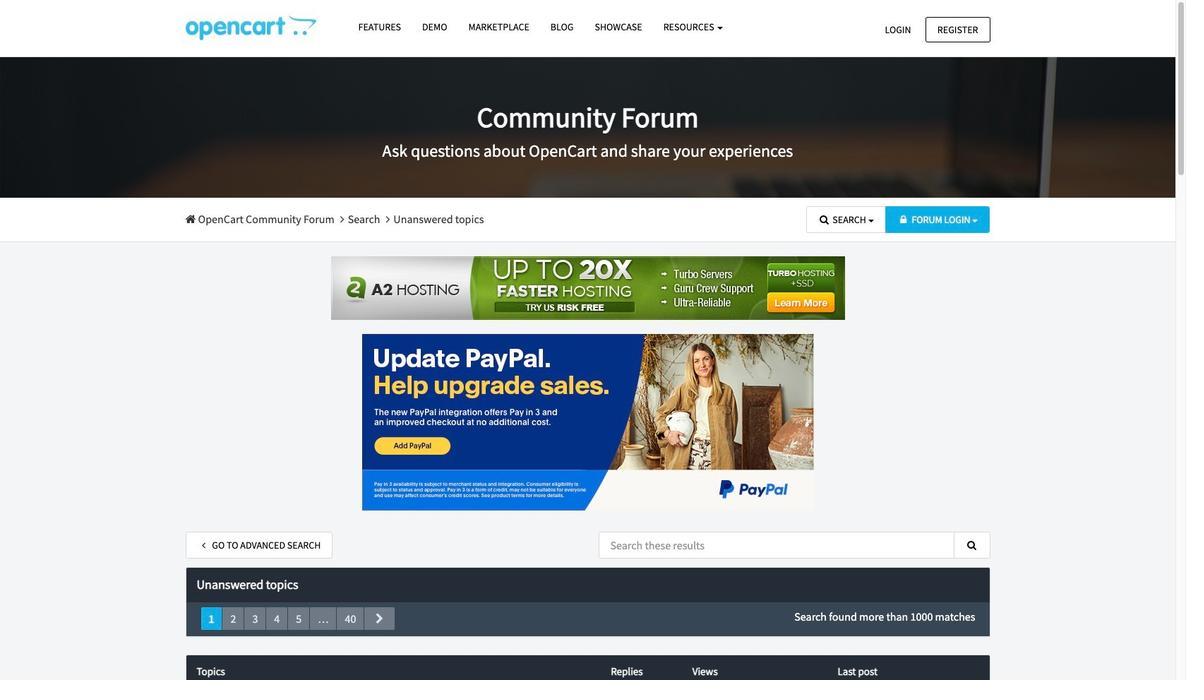 Task type: describe. For each thing, give the bounding box(es) containing it.
lock image
[[897, 215, 910, 225]]

advanced search image
[[197, 540, 210, 550]]

chevron right image
[[372, 613, 387, 625]]



Task type: vqa. For each thing, say whether or not it's contained in the screenshot.
the [SOLVED] associated with [SOLVED] Admin not getting order and registration emails after upgrade to 3.0.3.8
no



Task type: locate. For each thing, give the bounding box(es) containing it.
a2 hosting image
[[331, 256, 845, 320]]

paypal payment gateway image
[[362, 334, 814, 510]]

Search these results search field
[[599, 532, 955, 558]]

home image
[[185, 213, 196, 225]]

search image
[[818, 215, 831, 225]]

None search field
[[599, 532, 991, 559]]

search image
[[966, 540, 979, 550]]



